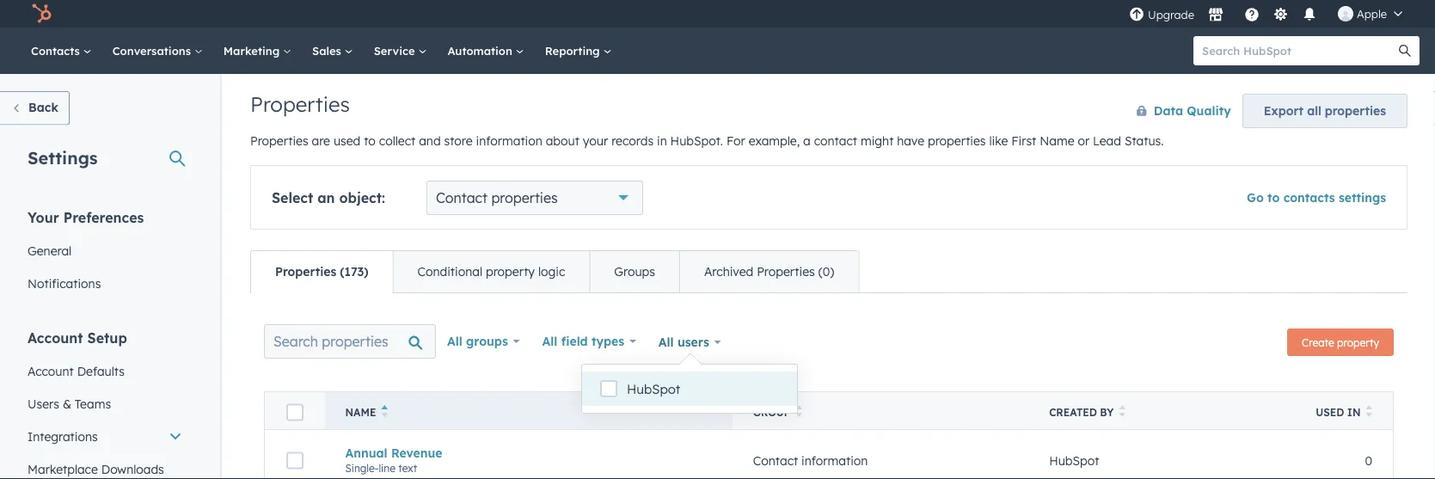 Task type: locate. For each thing, give the bounding box(es) containing it.
store
[[444, 133, 473, 148]]

1 vertical spatial account
[[28, 363, 74, 379]]

2 vertical spatial properties
[[492, 189, 558, 206]]

0 vertical spatial property
[[486, 264, 535, 279]]

1 horizontal spatial press to sort. image
[[1366, 405, 1373, 417]]

reporting
[[545, 43, 603, 58]]

like
[[990, 133, 1008, 148]]

used
[[334, 133, 361, 148]]

account up users at the left bottom of page
[[28, 363, 74, 379]]

property right the "create"
[[1338, 336, 1380, 349]]

0 horizontal spatial information
[[476, 133, 543, 148]]

press to sort. image
[[796, 405, 803, 417], [1366, 405, 1373, 417]]

collect
[[379, 133, 416, 148]]

properties
[[1325, 103, 1387, 118], [928, 133, 986, 148], [492, 189, 558, 206]]

marketplace
[[28, 462, 98, 477]]

1 horizontal spatial all
[[542, 334, 558, 349]]

created by
[[1050, 406, 1114, 419]]

account for account defaults
[[28, 363, 74, 379]]

1 horizontal spatial property
[[1338, 336, 1380, 349]]

in
[[1348, 406, 1361, 419]]

status.
[[1125, 133, 1164, 148]]

contact for contact information
[[753, 453, 798, 468]]

1 account from the top
[[28, 329, 83, 346]]

property left logic
[[486, 264, 535, 279]]

account for account setup
[[28, 329, 83, 346]]

hubspot down created
[[1050, 453, 1100, 468]]

properties
[[250, 91, 350, 117], [250, 133, 308, 148], [275, 264, 337, 279], [757, 264, 815, 279]]

export
[[1264, 103, 1304, 118]]

lead
[[1093, 133, 1122, 148]]

2 horizontal spatial properties
[[1325, 103, 1387, 118]]

your
[[28, 209, 59, 226]]

0 vertical spatial contact
[[436, 189, 488, 206]]

to right go at the right of the page
[[1268, 190, 1280, 205]]

ascending sort. press to sort descending. element
[[381, 405, 388, 420]]

press to sort. image inside group button
[[796, 405, 803, 417]]

properties left like
[[928, 133, 986, 148]]

press to sort. element right the by
[[1119, 405, 1126, 420]]

press to sort. element for used in
[[1366, 405, 1373, 420]]

press to sort. element inside used in "button"
[[1366, 405, 1373, 420]]

1 press to sort. element from the left
[[796, 405, 803, 420]]

conditional
[[418, 264, 483, 279]]

tab list containing properties (173)
[[250, 250, 860, 293]]

press to sort. element for created by
[[1119, 405, 1126, 420]]

conditional property logic link
[[393, 251, 590, 292]]

press to sort. element right in
[[1366, 405, 1373, 420]]

conversations
[[112, 43, 194, 58]]

contact properties button
[[427, 181, 644, 215]]

conversations link
[[102, 28, 213, 74]]

0 horizontal spatial name
[[345, 406, 376, 419]]

account defaults link
[[17, 355, 193, 388]]

all for all groups
[[447, 334, 463, 349]]

settings link
[[1271, 5, 1292, 23]]

press to sort. image right the group
[[796, 405, 803, 417]]

0 vertical spatial properties
[[1325, 103, 1387, 118]]

properties are used to collect and store information about your records in hubspot. for example, a contact might have properties like first name or lead status.
[[250, 133, 1164, 148]]

2 press to sort. image from the left
[[1366, 405, 1373, 417]]

and
[[419, 133, 441, 148]]

press to sort. element right the group
[[796, 405, 803, 420]]

contact
[[814, 133, 858, 148]]

account up "account defaults" at the bottom
[[28, 329, 83, 346]]

hubspot
[[627, 381, 681, 397], [1050, 453, 1100, 468]]

all
[[447, 334, 463, 349], [542, 334, 558, 349], [659, 335, 674, 350]]

name
[[1040, 133, 1075, 148], [345, 406, 376, 419]]

properties left are
[[250, 133, 308, 148]]

account inside account defaults link
[[28, 363, 74, 379]]

0 horizontal spatial contact
[[436, 189, 488, 206]]

automation link
[[437, 28, 535, 74]]

marketing
[[223, 43, 283, 58]]

1 horizontal spatial contact
[[753, 453, 798, 468]]

hubspot inside hubspot list box
[[627, 381, 681, 397]]

properties for properties are used to collect and store information about your records in hubspot. for example, a contact might have properties like first name or lead status.
[[250, 133, 308, 148]]

used in
[[1316, 406, 1361, 419]]

might
[[861, 133, 894, 148]]

menu
[[1128, 0, 1415, 28]]

hubspot down the all users
[[627, 381, 681, 397]]

to right used
[[364, 133, 376, 148]]

information down group button
[[802, 453, 868, 468]]

to
[[364, 133, 376, 148], [1268, 190, 1280, 205]]

1 vertical spatial name
[[345, 406, 376, 419]]

2 horizontal spatial press to sort. element
[[1366, 405, 1373, 420]]

0 horizontal spatial press to sort. element
[[796, 405, 803, 420]]

0 horizontal spatial press to sort. image
[[796, 405, 803, 417]]

all left users on the left
[[659, 335, 674, 350]]

types
[[592, 334, 625, 349]]

used
[[1316, 406, 1345, 419]]

have
[[897, 133, 925, 148]]

marketplaces image
[[1209, 8, 1224, 23]]

property inside the conditional property logic link
[[486, 264, 535, 279]]

all left field
[[542, 334, 558, 349]]

0 horizontal spatial hubspot
[[627, 381, 681, 397]]

hubspot image
[[31, 3, 52, 24]]

properties for properties (173)
[[275, 264, 337, 279]]

0 horizontal spatial properties
[[492, 189, 558, 206]]

press to sort. element inside group button
[[796, 405, 803, 420]]

tab panel
[[250, 292, 1408, 479]]

properties left (173)
[[275, 264, 337, 279]]

all users button
[[648, 324, 733, 360]]

all
[[1308, 103, 1322, 118]]

upgrade
[[1148, 8, 1195, 22]]

information
[[476, 133, 543, 148], [802, 453, 868, 468]]

your
[[583, 133, 608, 148]]

properties up are
[[250, 91, 350, 117]]

name button
[[325, 392, 733, 430]]

0 vertical spatial hubspot
[[627, 381, 681, 397]]

1 press to sort. image from the left
[[796, 405, 803, 417]]

0 vertical spatial account
[[28, 329, 83, 346]]

press to sort. element
[[796, 405, 803, 420], [1119, 405, 1126, 420], [1366, 405, 1373, 420]]

2 press to sort. element from the left
[[1119, 405, 1126, 420]]

defaults
[[77, 363, 125, 379]]

for
[[727, 133, 746, 148]]

tab panel containing all groups
[[250, 292, 1408, 479]]

marketplace downloads
[[28, 462, 164, 477]]

name left or
[[1040, 133, 1075, 148]]

users & teams link
[[17, 388, 193, 420]]

0 vertical spatial name
[[1040, 133, 1075, 148]]

information right store
[[476, 133, 543, 148]]

contacts
[[1284, 190, 1336, 205]]

press to sort. element inside "created by" button
[[1119, 405, 1126, 420]]

press to sort. image inside used in "button"
[[1366, 405, 1373, 417]]

first
[[1012, 133, 1037, 148]]

contact inside popup button
[[436, 189, 488, 206]]

line
[[379, 462, 396, 475]]

are
[[312, 133, 330, 148]]

2 account from the top
[[28, 363, 74, 379]]

0 horizontal spatial to
[[364, 133, 376, 148]]

select an object:
[[272, 189, 385, 206]]

properties down "about"
[[492, 189, 558, 206]]

by
[[1101, 406, 1114, 419]]

1 vertical spatial property
[[1338, 336, 1380, 349]]

service link
[[364, 28, 437, 74]]

contact down the group
[[753, 453, 798, 468]]

1 vertical spatial information
[[802, 453, 868, 468]]

1 horizontal spatial to
[[1268, 190, 1280, 205]]

0
[[1366, 453, 1373, 468]]

press to sort. image right in
[[1366, 405, 1373, 417]]

create property button
[[1288, 329, 1394, 356]]

1 vertical spatial contact
[[753, 453, 798, 468]]

name left the ascending sort. press to sort descending. element
[[345, 406, 376, 419]]

hubspot list box
[[582, 365, 797, 413]]

0 horizontal spatial all
[[447, 334, 463, 349]]

&
[[63, 396, 71, 411]]

properties right "all"
[[1325, 103, 1387, 118]]

annual revenue single-line text
[[345, 445, 443, 475]]

help image
[[1245, 8, 1260, 23]]

name inside button
[[345, 406, 376, 419]]

1 vertical spatial hubspot
[[1050, 453, 1100, 468]]

all field types button
[[531, 324, 648, 359]]

1 vertical spatial properties
[[928, 133, 986, 148]]

contact properties
[[436, 189, 558, 206]]

users & teams
[[28, 396, 111, 411]]

your preferences element
[[17, 208, 193, 300]]

3 press to sort. element from the left
[[1366, 405, 1373, 420]]

records
[[612, 133, 654, 148]]

tab list
[[250, 250, 860, 293]]

account setup
[[28, 329, 127, 346]]

archived
[[704, 264, 754, 279]]

notifications
[[28, 276, 101, 291]]

a
[[804, 133, 811, 148]]

account
[[28, 329, 83, 346], [28, 363, 74, 379]]

text
[[398, 462, 417, 475]]

press to sort. image for group
[[796, 405, 803, 417]]

0 horizontal spatial property
[[486, 264, 535, 279]]

property inside create property button
[[1338, 336, 1380, 349]]

contact down store
[[436, 189, 488, 206]]

ascending sort. press to sort descending. image
[[381, 405, 388, 417]]

1 vertical spatial to
[[1268, 190, 1280, 205]]

annual
[[345, 445, 388, 460]]

apple
[[1357, 6, 1388, 21]]

2 horizontal spatial all
[[659, 335, 674, 350]]

1 horizontal spatial press to sort. element
[[1119, 405, 1126, 420]]

groups
[[614, 264, 655, 279]]

all left groups
[[447, 334, 463, 349]]

apple button
[[1328, 0, 1413, 28]]



Task type: describe. For each thing, give the bounding box(es) containing it.
properties (173)
[[275, 264, 369, 279]]

properties for properties
[[250, 91, 350, 117]]

integrations button
[[17, 420, 193, 453]]

quality
[[1187, 103, 1232, 118]]

groups link
[[590, 251, 680, 292]]

menu containing apple
[[1128, 0, 1415, 28]]

preferences
[[63, 209, 144, 226]]

press to sort. image for used in
[[1366, 405, 1373, 417]]

1 horizontal spatial hubspot
[[1050, 453, 1100, 468]]

setup
[[87, 329, 127, 346]]

field
[[561, 334, 588, 349]]

logic
[[538, 264, 565, 279]]

(0)
[[819, 264, 835, 279]]

1 horizontal spatial information
[[802, 453, 868, 468]]

automation
[[448, 43, 516, 58]]

notifications button
[[1296, 0, 1325, 28]]

back link
[[0, 91, 70, 125]]

press to sort. image
[[1119, 405, 1126, 417]]

export all properties button
[[1243, 94, 1408, 128]]

data quality
[[1154, 103, 1232, 118]]

an
[[318, 189, 335, 206]]

marketplace downloads link
[[17, 453, 193, 479]]

press to sort. element for group
[[796, 405, 803, 420]]

sales link
[[302, 28, 364, 74]]

go to contacts settings button
[[1247, 190, 1387, 205]]

created by button
[[1029, 392, 1291, 430]]

users
[[28, 396, 59, 411]]

or
[[1078, 133, 1090, 148]]

all groups
[[447, 334, 508, 349]]

sales
[[312, 43, 345, 58]]

about
[[546, 133, 580, 148]]

general
[[28, 243, 72, 258]]

conditional property logic
[[418, 264, 565, 279]]

marketing link
[[213, 28, 302, 74]]

property for conditional
[[486, 264, 535, 279]]

account setup element
[[17, 328, 193, 479]]

settings
[[28, 147, 98, 168]]

hubspot link
[[21, 3, 65, 24]]

group button
[[733, 392, 1029, 430]]

back
[[28, 100, 58, 115]]

archived properties (0)
[[704, 264, 835, 279]]

all groups button
[[436, 324, 531, 359]]

0 vertical spatial to
[[364, 133, 376, 148]]

properties inside popup button
[[492, 189, 558, 206]]

in
[[657, 133, 667, 148]]

create
[[1302, 336, 1335, 349]]

export all properties
[[1264, 103, 1387, 118]]

group
[[753, 406, 791, 419]]

properties left (0)
[[757, 264, 815, 279]]

Search HubSpot search field
[[1194, 36, 1405, 65]]

downloads
[[101, 462, 164, 477]]

contacts link
[[21, 28, 102, 74]]

properties (173) link
[[251, 251, 393, 292]]

users
[[678, 335, 710, 350]]

archived properties (0) link
[[680, 251, 859, 292]]

go to contacts settings
[[1247, 190, 1387, 205]]

your preferences
[[28, 209, 144, 226]]

bob builder image
[[1339, 6, 1354, 22]]

properties inside "button"
[[1325, 103, 1387, 118]]

search image
[[1400, 45, 1412, 57]]

(173)
[[340, 264, 369, 279]]

annual revenue button
[[345, 445, 712, 460]]

contact for contact properties
[[436, 189, 488, 206]]

search button
[[1391, 36, 1420, 65]]

account defaults
[[28, 363, 125, 379]]

settings image
[[1274, 7, 1289, 23]]

groups
[[466, 334, 508, 349]]

all users
[[659, 335, 710, 350]]

hubspot.
[[671, 133, 724, 148]]

settings
[[1339, 190, 1387, 205]]

all for all users
[[659, 335, 674, 350]]

1 horizontal spatial name
[[1040, 133, 1075, 148]]

notifications image
[[1302, 8, 1318, 23]]

single-
[[345, 462, 379, 475]]

revenue
[[391, 445, 443, 460]]

all for all field types
[[542, 334, 558, 349]]

Search search field
[[264, 324, 436, 359]]

data quality button
[[1119, 94, 1233, 128]]

contact information
[[753, 453, 868, 468]]

teams
[[75, 396, 111, 411]]

integrations
[[28, 429, 98, 444]]

1 horizontal spatial properties
[[928, 133, 986, 148]]

example,
[[749, 133, 800, 148]]

all field types
[[542, 334, 625, 349]]

select
[[272, 189, 313, 206]]

create property
[[1302, 336, 1380, 349]]

created
[[1050, 406, 1098, 419]]

upgrade image
[[1129, 7, 1145, 23]]

0 vertical spatial information
[[476, 133, 543, 148]]

service
[[374, 43, 418, 58]]

property for create
[[1338, 336, 1380, 349]]

marketplaces button
[[1198, 0, 1234, 28]]

data
[[1154, 103, 1184, 118]]



Task type: vqa. For each thing, say whether or not it's contained in the screenshot.
Search call name or notes search box
no



